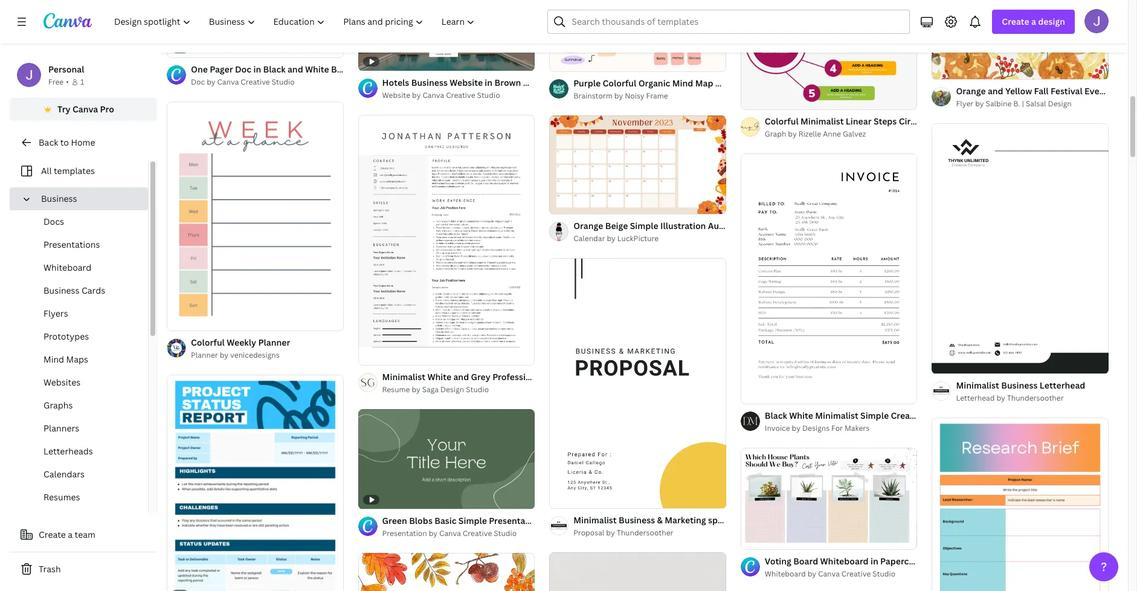 Task type: locate. For each thing, give the bounding box(es) containing it.
1 vertical spatial style
[[926, 556, 947, 567]]

professional
[[493, 371, 544, 383]]

1 horizontal spatial planner
[[258, 337, 290, 348]]

all templates
[[41, 165, 95, 176]]

1 vertical spatial white
[[428, 371, 452, 383]]

presentation up presentation by canva creative studio link on the left bottom of page
[[489, 515, 542, 526]]

white right "brown"
[[523, 77, 547, 88]]

research brief doc in orange teal pink soft pastels style image
[[932, 417, 1109, 591]]

0 vertical spatial white
[[523, 77, 547, 88]]

simple for presentation
[[459, 515, 487, 526]]

business up letterhead by thundersoother link
[[1002, 379, 1038, 391]]

grey
[[471, 371, 491, 383]]

invoice
[[974, 410, 1004, 421], [765, 423, 790, 433]]

1 horizontal spatial colorful
[[603, 77, 637, 89]]

1 horizontal spatial flyer
[[1111, 85, 1131, 97]]

0 horizontal spatial create
[[39, 529, 66, 540]]

studio down minimalist white and grey professional resume link
[[466, 385, 489, 395]]

creative down hotels business website in brown white modern elegance style link
[[446, 90, 475, 101]]

1 horizontal spatial mind
[[673, 77, 693, 89]]

white up 'saga' on the bottom left of the page
[[428, 371, 452, 383]]

create for create a team
[[39, 529, 66, 540]]

in left papercraft
[[871, 556, 879, 567]]

map
[[695, 77, 713, 89]]

0 horizontal spatial colorful
[[191, 337, 225, 348]]

1 vertical spatial whiteboard
[[820, 556, 869, 567]]

letterheads link
[[19, 440, 148, 463]]

business
[[411, 77, 448, 88], [41, 193, 77, 204], [44, 285, 80, 296], [1002, 379, 1038, 391], [619, 515, 655, 526]]

1 horizontal spatial design
[[1048, 98, 1072, 109]]

1
[[80, 77, 84, 87]]

simple up presentation by canva creative studio link on the left bottom of page
[[459, 515, 487, 526]]

voting board whiteboard in papercraft style whiteboard by canva creative studio
[[765, 556, 947, 579]]

minimalist
[[801, 115, 844, 127], [382, 371, 426, 383], [956, 379, 1000, 391], [815, 410, 859, 421], [574, 515, 617, 526]]

resume
[[546, 371, 578, 383], [382, 385, 410, 395]]

2 vertical spatial white
[[789, 410, 813, 421]]

1 horizontal spatial white
[[523, 77, 547, 88]]

doc
[[191, 77, 205, 87]]

white inside minimalist white and grey professional resume resume by saga design studio
[[428, 371, 452, 383]]

create inside button
[[39, 529, 66, 540]]

1 horizontal spatial resume
[[546, 371, 578, 383]]

minimalist business letterhead link
[[956, 379, 1086, 392]]

all
[[41, 165, 52, 176]]

0 vertical spatial and
[[988, 85, 1004, 97]]

business up website by canva creative studio link
[[411, 77, 448, 88]]

0 vertical spatial brainstorm
[[715, 77, 762, 89]]

hotels business website in brown white modern elegance style website by canva creative studio
[[382, 77, 644, 101]]

orange beige simple illustration autumn nature november 2023 monthly calendar image
[[550, 115, 726, 214]]

0 horizontal spatial planner
[[191, 350, 218, 360]]

planner up the venicedesigns
[[258, 337, 290, 348]]

simple inside "green blobs basic simple presentation presentation by canva creative studio"
[[459, 515, 487, 526]]

0 vertical spatial a
[[1032, 16, 1037, 27]]

white up designs on the right of the page
[[789, 410, 813, 421]]

1 vertical spatial brainstorm
[[574, 90, 613, 101]]

1 horizontal spatial whiteboard
[[765, 569, 806, 579]]

a for team
[[68, 529, 73, 540]]

thundersoother inside minimalist business & marketing sponsorship proposal proposal by thundersoother
[[617, 528, 674, 538]]

canva inside hotels business website in brown white modern elegance style website by canva creative studio
[[423, 90, 444, 101]]

thundersoother down & in the right of the page
[[617, 528, 674, 538]]

minimalist business & marketing sponsorship proposal image
[[550, 258, 726, 508]]

1 horizontal spatial website
[[450, 77, 483, 88]]

doc by canva creative studio
[[191, 77, 295, 87]]

creative inside "green blobs basic simple presentation presentation by canva creative studio"
[[463, 528, 492, 538]]

business up proposal by thundersoother 'link' in the right bottom of the page
[[619, 515, 655, 526]]

orange and yellow fall festival event flyer flyer by salbine b. | salsal design
[[956, 85, 1131, 109]]

colorful minimalist linear steps circular diagram graph by rizelle anne galvez
[[765, 115, 968, 139]]

1 vertical spatial simple
[[459, 515, 487, 526]]

style inside voting board whiteboard in papercraft style whiteboard by canva creative studio
[[926, 556, 947, 567]]

creative
[[241, 77, 270, 87], [446, 90, 475, 101], [891, 410, 926, 421], [463, 528, 492, 538], [842, 569, 871, 579]]

1 vertical spatial presentation
[[382, 528, 427, 538]]

canva
[[217, 77, 239, 87], [423, 90, 444, 101], [73, 103, 98, 115], [439, 528, 461, 538], [818, 569, 840, 579]]

by inside black white minimalist simple creative freelancer invoice invoice by designs for makers
[[792, 423, 801, 433]]

fall
[[1034, 85, 1049, 97]]

in inside voting board whiteboard in papercraft style whiteboard by canva creative studio
[[871, 556, 879, 567]]

0 horizontal spatial invoice
[[765, 423, 790, 433]]

0 horizontal spatial resume
[[382, 385, 410, 395]]

and up 'salbine'
[[988, 85, 1004, 97]]

orange and yellow fall festival event flyer image
[[932, 0, 1109, 79]]

letterheads
[[44, 445, 93, 457]]

0 horizontal spatial thundersoother
[[617, 528, 674, 538]]

website up website by canva creative studio link
[[450, 77, 483, 88]]

0 vertical spatial whiteboard
[[44, 262, 91, 273]]

minimalist up the for
[[815, 410, 859, 421]]

creative down one pager doc in black and white blue light blue classic professional style 'image'
[[241, 77, 270, 87]]

green
[[382, 515, 407, 526]]

website down hotels
[[382, 90, 410, 101]]

studio down "brown"
[[477, 90, 500, 101]]

black white minimalist simple creative freelancer invoice link
[[765, 409, 1004, 422]]

minimalist white and grey professional resume image
[[358, 115, 535, 365]]

presentation down green
[[382, 528, 427, 538]]

mind inside mind maps link
[[44, 354, 64, 365]]

design right 'saga' on the bottom left of the page
[[441, 385, 464, 395]]

minimalist up proposal
[[574, 515, 617, 526]]

simple up makers
[[861, 410, 889, 421]]

1 vertical spatial and
[[454, 371, 469, 383]]

minimalist business letterhead image
[[932, 123, 1109, 373]]

flyer down orange
[[956, 98, 974, 109]]

business inside minimalist business & marketing sponsorship proposal proposal by thundersoother
[[619, 515, 655, 526]]

style right papercraft
[[926, 556, 947, 567]]

colorful up graph
[[765, 115, 799, 127]]

1 vertical spatial design
[[441, 385, 464, 395]]

creative down green blobs basic simple presentation link
[[463, 528, 492, 538]]

green blobs basic simple presentation link
[[382, 514, 542, 528]]

letterhead up letterhead by thundersoother link
[[1040, 379, 1086, 391]]

design inside orange and yellow fall festival event flyer flyer by salbine b. | salsal design
[[1048, 98, 1072, 109]]

b.
[[1014, 98, 1021, 109]]

in inside hotels business website in brown white modern elegance style website by canva creative studio
[[485, 77, 493, 88]]

prototypes
[[44, 331, 89, 342]]

a inside dropdown button
[[1032, 16, 1037, 27]]

studio down papercraft
[[873, 569, 896, 579]]

0 vertical spatial invoice
[[974, 410, 1004, 421]]

minimalist inside colorful minimalist linear steps circular diagram graph by rizelle anne galvez
[[801, 115, 844, 127]]

orange and yellow fall festival event flyer link
[[956, 85, 1131, 98]]

0 vertical spatial in
[[485, 77, 493, 88]]

simple inside black white minimalist simple creative freelancer invoice invoice by designs for makers
[[861, 410, 889, 421]]

minimalist up anne
[[801, 115, 844, 127]]

white inside black white minimalist simple creative freelancer invoice invoice by designs for makers
[[789, 410, 813, 421]]

minimalist up 'saga' on the bottom left of the page
[[382, 371, 426, 383]]

by inside colorful weekly planner planner by venicedesigns
[[220, 350, 229, 360]]

minimalist inside minimalist business & marketing sponsorship proposal proposal by thundersoother
[[574, 515, 617, 526]]

presentation by canva creative studio link
[[382, 528, 535, 540]]

create left design
[[1002, 16, 1030, 27]]

flyer right event
[[1111, 85, 1131, 97]]

1 horizontal spatial and
[[988, 85, 1004, 97]]

1 vertical spatial in
[[871, 556, 879, 567]]

planners link
[[19, 417, 148, 440]]

business up docs
[[41, 193, 77, 204]]

noisy
[[625, 90, 645, 101]]

doc by canva creative studio link
[[191, 76, 344, 89]]

back
[[39, 137, 58, 148]]

and
[[988, 85, 1004, 97], [454, 371, 469, 383]]

minimalist up freelancer in the bottom of the page
[[956, 379, 1000, 391]]

1 horizontal spatial in
[[871, 556, 879, 567]]

invoice down letterhead by thundersoother link
[[974, 410, 1004, 421]]

graph
[[765, 129, 787, 139]]

personal
[[48, 63, 84, 75]]

business inside hotels business website in brown white modern elegance style website by canva creative studio
[[411, 77, 448, 88]]

0 vertical spatial simple
[[861, 410, 889, 421]]

1 vertical spatial flyer
[[956, 98, 974, 109]]

0 vertical spatial letterhead
[[1040, 379, 1086, 391]]

creative down voting board whiteboard in papercraft style link
[[842, 569, 871, 579]]

0 horizontal spatial design
[[441, 385, 464, 395]]

in left "brown"
[[485, 77, 493, 88]]

business up "flyers"
[[44, 285, 80, 296]]

colorful inside colorful weekly planner planner by venicedesigns
[[191, 337, 225, 348]]

basic
[[435, 515, 457, 526]]

invoice down the black
[[765, 423, 790, 433]]

colorful inside purple colorful organic mind map brainstorm brainstorm by noisy frame
[[603, 77, 637, 89]]

0 vertical spatial resume
[[546, 371, 578, 383]]

create a team
[[39, 529, 95, 540]]

letterhead up freelancer in the bottom of the page
[[956, 393, 995, 403]]

flyer by salbine b. | salsal design link
[[956, 98, 1109, 110]]

planner down colorful weekly planner link
[[191, 350, 218, 360]]

2 horizontal spatial whiteboard
[[820, 556, 869, 567]]

colorful left weekly at the bottom left
[[191, 337, 225, 348]]

design inside minimalist white and grey professional resume resume by saga design studio
[[441, 385, 464, 395]]

0 horizontal spatial and
[[454, 371, 469, 383]]

by inside voting board whiteboard in papercraft style whiteboard by canva creative studio
[[808, 569, 817, 579]]

1 horizontal spatial letterhead
[[1040, 379, 1086, 391]]

0 horizontal spatial presentation
[[382, 528, 427, 538]]

creative left freelancer in the bottom of the page
[[891, 410, 926, 421]]

1 vertical spatial invoice
[[765, 423, 790, 433]]

create left the team
[[39, 529, 66, 540]]

business for minimalist business letterhead
[[1002, 379, 1038, 391]]

minimalist inside minimalist white and grey professional resume resume by saga design studio
[[382, 371, 426, 383]]

white
[[523, 77, 547, 88], [428, 371, 452, 383], [789, 410, 813, 421]]

colorful inside colorful minimalist linear steps circular diagram graph by rizelle anne galvez
[[765, 115, 799, 127]]

0 horizontal spatial white
[[428, 371, 452, 383]]

top level navigation element
[[106, 10, 486, 34]]

resume right professional
[[546, 371, 578, 383]]

a inside button
[[68, 529, 73, 540]]

1 vertical spatial mind
[[44, 354, 64, 365]]

0 vertical spatial planner
[[258, 337, 290, 348]]

by
[[207, 77, 215, 87], [412, 90, 421, 101], [615, 90, 623, 101], [976, 98, 984, 109], [788, 129, 797, 139], [607, 234, 616, 244], [220, 350, 229, 360], [412, 385, 421, 395], [997, 393, 1006, 403], [792, 423, 801, 433], [606, 528, 615, 538], [429, 528, 438, 538], [808, 569, 817, 579]]

anne
[[823, 129, 841, 139]]

whiteboard up whiteboard by canva creative studio link
[[820, 556, 869, 567]]

minimalist white and grey professional resume link
[[382, 371, 578, 384]]

2 horizontal spatial colorful
[[765, 115, 799, 127]]

1 vertical spatial thundersoother
[[617, 528, 674, 538]]

free
[[48, 77, 64, 87]]

website by canva creative studio link
[[382, 90, 535, 102]]

by inside minimalist business & marketing sponsorship proposal proposal by thundersoother
[[606, 528, 615, 538]]

1 horizontal spatial style
[[926, 556, 947, 567]]

|
[[1022, 98, 1024, 109]]

0 horizontal spatial in
[[485, 77, 493, 88]]

colorful weekly planner planner by venicedesigns
[[191, 337, 290, 360]]

0 vertical spatial mind
[[673, 77, 693, 89]]

1 vertical spatial create
[[39, 529, 66, 540]]

0 vertical spatial create
[[1002, 16, 1030, 27]]

docs
[[44, 216, 64, 227]]

project status report professional doc in dark blue light blue playful abstract style image
[[167, 375, 344, 591]]

brainstorm right map
[[715, 77, 762, 89]]

mind left maps
[[44, 354, 64, 365]]

0 horizontal spatial whiteboard
[[44, 262, 91, 273]]

white for black white minimalist simple creative freelancer invoice
[[789, 410, 813, 421]]

purple colorful organic mind map brainstorm image
[[550, 0, 726, 71]]

modern
[[549, 77, 582, 88]]

whiteboard down presentations
[[44, 262, 91, 273]]

whiteboard down voting
[[765, 569, 806, 579]]

a
[[1032, 16, 1037, 27], [68, 529, 73, 540]]

2 vertical spatial colorful
[[191, 337, 225, 348]]

colorful weekly planner link
[[191, 336, 290, 349]]

event
[[1085, 85, 1109, 97]]

business cards
[[44, 285, 105, 296]]

weekly
[[227, 337, 256, 348]]

saga
[[422, 385, 439, 395]]

create a team button
[[10, 523, 157, 547]]

colorful up noisy
[[603, 77, 637, 89]]

a left the team
[[68, 529, 73, 540]]

0 horizontal spatial style
[[623, 77, 644, 88]]

canva inside voting board whiteboard in papercraft style whiteboard by canva creative studio
[[818, 569, 840, 579]]

try canva pro
[[57, 103, 114, 115]]

style
[[623, 77, 644, 88], [926, 556, 947, 567]]

1 vertical spatial letterhead
[[956, 393, 995, 403]]

resume by saga design studio link
[[382, 384, 535, 396]]

mind left map
[[673, 77, 693, 89]]

calendars
[[44, 468, 85, 480]]

by inside colorful minimalist linear steps circular diagram graph by rizelle anne galvez
[[788, 129, 797, 139]]

grey black modern elegant name initials monogram business card image
[[550, 553, 726, 591]]

style up noisy
[[623, 77, 644, 88]]

website
[[450, 77, 483, 88], [382, 90, 410, 101]]

1 vertical spatial colorful
[[765, 115, 799, 127]]

0 horizontal spatial flyer
[[956, 98, 974, 109]]

2 horizontal spatial white
[[789, 410, 813, 421]]

resume left 'saga' on the bottom left of the page
[[382, 385, 410, 395]]

create
[[1002, 16, 1030, 27], [39, 529, 66, 540]]

None search field
[[548, 10, 910, 34]]

board
[[794, 556, 818, 567]]

1 horizontal spatial a
[[1032, 16, 1037, 27]]

create inside dropdown button
[[1002, 16, 1030, 27]]

by inside minimalist business letterhead letterhead by thundersoother
[[997, 393, 1006, 403]]

minimalist inside black white minimalist simple creative freelancer invoice invoice by designs for makers
[[815, 410, 859, 421]]

0 horizontal spatial simple
[[459, 515, 487, 526]]

prototypes link
[[19, 325, 148, 348]]

0 horizontal spatial brainstorm
[[574, 90, 613, 101]]

1 horizontal spatial create
[[1002, 16, 1030, 27]]

1 horizontal spatial thundersoother
[[1007, 393, 1064, 403]]

a left design
[[1032, 16, 1037, 27]]

thundersoother down minimalist business letterhead "link"
[[1007, 393, 1064, 403]]

0 horizontal spatial a
[[68, 529, 73, 540]]

circular
[[899, 115, 932, 127]]

brainstorm down purple in the right top of the page
[[574, 90, 613, 101]]

0 vertical spatial colorful
[[603, 77, 637, 89]]

2 vertical spatial whiteboard
[[765, 569, 806, 579]]

0 vertical spatial design
[[1048, 98, 1072, 109]]

1 horizontal spatial simple
[[861, 410, 889, 421]]

black white minimalist simple creative freelancer invoice image
[[741, 154, 918, 404]]

style inside hotels business website in brown white modern elegance style website by canva creative studio
[[623, 77, 644, 88]]

to
[[60, 137, 69, 148]]

0 horizontal spatial mind
[[44, 354, 64, 365]]

1 vertical spatial website
[[382, 90, 410, 101]]

minimalist inside minimalist business letterhead letterhead by thundersoother
[[956, 379, 1000, 391]]

design down festival
[[1048, 98, 1072, 109]]

for
[[832, 423, 843, 433]]

business inside minimalist business letterhead letterhead by thundersoother
[[1002, 379, 1038, 391]]

1 vertical spatial planner
[[191, 350, 218, 360]]

black
[[765, 410, 787, 421]]

rizelle
[[799, 129, 821, 139]]

studio inside voting board whiteboard in papercraft style whiteboard by canva creative studio
[[873, 569, 896, 579]]

0 vertical spatial thundersoother
[[1007, 393, 1064, 403]]

yellow
[[1006, 85, 1032, 97]]

minimalist for minimalist business letterhead
[[956, 379, 1000, 391]]

white inside hotels business website in brown white modern elegance style website by canva creative studio
[[523, 77, 547, 88]]

and up resume by saga design studio link
[[454, 371, 469, 383]]

studio down green blobs basic simple presentation link
[[494, 528, 517, 538]]

1 vertical spatial a
[[68, 529, 73, 540]]

0 vertical spatial style
[[623, 77, 644, 88]]

1 horizontal spatial presentation
[[489, 515, 542, 526]]



Task type: vqa. For each thing, say whether or not it's contained in the screenshot.


Task type: describe. For each thing, give the bounding box(es) containing it.
0 horizontal spatial website
[[382, 90, 410, 101]]

back to home link
[[10, 131, 157, 155]]

linear
[[846, 115, 872, 127]]

calendars link
[[19, 463, 148, 486]]

marketing
[[665, 515, 706, 526]]

0 vertical spatial website
[[450, 77, 483, 88]]

proposal
[[574, 528, 605, 538]]

invoice by designs for makers link
[[765, 422, 918, 435]]

in for papercraft
[[871, 556, 879, 567]]

creative inside hotels business website in brown white modern elegance style website by canva creative studio
[[446, 90, 475, 101]]

a for design
[[1032, 16, 1037, 27]]

docs link
[[19, 210, 148, 233]]

studio inside hotels business website in brown white modern elegance style website by canva creative studio
[[477, 90, 500, 101]]

minimalist business letterhead letterhead by thundersoother
[[956, 379, 1086, 403]]

organic
[[639, 77, 671, 89]]

business for hotels business website in brown white modern elegance style
[[411, 77, 448, 88]]

venicedesigns
[[230, 350, 280, 360]]

Search search field
[[572, 10, 903, 33]]

colorful minimalist linear steps circular diagram image
[[741, 0, 918, 109]]

designs
[[803, 423, 830, 433]]

minimalist for minimalist business & marketing sponsorship proposal
[[574, 515, 617, 526]]

planners
[[44, 422, 79, 434]]

thundersoother inside minimalist business letterhead letterhead by thundersoother
[[1007, 393, 1064, 403]]

salbine
[[986, 98, 1012, 109]]

galvez
[[843, 129, 866, 139]]

jacob simon image
[[1085, 9, 1109, 33]]

whiteboard link
[[19, 256, 148, 279]]

festival
[[1051, 85, 1083, 97]]

purple colorful organic mind map brainstorm brainstorm by noisy frame
[[574, 77, 762, 101]]

proposal by thundersoother link
[[574, 527, 726, 539]]

mind inside purple colorful organic mind map brainstorm brainstorm by noisy frame
[[673, 77, 693, 89]]

graph by rizelle anne galvez link
[[765, 128, 918, 140]]

canva inside button
[[73, 103, 98, 115]]

1 horizontal spatial invoice
[[974, 410, 1004, 421]]

design
[[1039, 16, 1066, 27]]

hotels
[[382, 77, 409, 88]]

diagram
[[934, 115, 968, 127]]

by inside hotels business website in brown white modern elegance style website by canva creative studio
[[412, 90, 421, 101]]

all templates link
[[17, 160, 141, 183]]

whiteboard inside the whiteboard link
[[44, 262, 91, 273]]

by inside orange and yellow fall festival event flyer flyer by salbine b. | salsal design
[[976, 98, 984, 109]]

graphs link
[[19, 394, 148, 417]]

by inside minimalist white and grey professional resume resume by saga design studio
[[412, 385, 421, 395]]

creative inside voting board whiteboard in papercraft style whiteboard by canva creative studio
[[842, 569, 871, 579]]

one pager doc in black and white blue light blue classic professional style image
[[167, 0, 344, 58]]

hotels business website in brown white modern elegance style link
[[382, 76, 644, 90]]

1 vertical spatial resume
[[382, 385, 410, 395]]

and inside orange and yellow fall festival event flyer flyer by salbine b. | salsal design
[[988, 85, 1004, 97]]

home
[[71, 137, 95, 148]]

brown
[[495, 77, 521, 88]]

blobs
[[409, 515, 433, 526]]

luckpicture
[[618, 234, 659, 244]]

presentations
[[44, 239, 100, 250]]

0 horizontal spatial letterhead
[[956, 393, 995, 403]]

colorful watercolor illustrative fall forest leaves autumn market flyer image
[[358, 553, 535, 591]]

creative inside doc by canva creative studio link
[[241, 77, 270, 87]]

minimalist for minimalist white and grey professional resume
[[382, 371, 426, 383]]

mind maps link
[[19, 348, 148, 371]]

and inside minimalist white and grey professional resume resume by saga design studio
[[454, 371, 469, 383]]

colorful weekly planner image
[[167, 102, 344, 331]]

whiteboard by canva creative studio link
[[765, 568, 918, 580]]

create for create a design
[[1002, 16, 1030, 27]]

proposal
[[761, 515, 797, 526]]

planner by venicedesigns link
[[191, 349, 290, 362]]

canva inside "green blobs basic simple presentation presentation by canva creative studio"
[[439, 528, 461, 538]]

brainstorm by noisy frame link
[[574, 90, 726, 102]]

green blobs basic simple presentation presentation by canva creative studio
[[382, 515, 542, 538]]

studio inside "green blobs basic simple presentation presentation by canva creative studio"
[[494, 528, 517, 538]]

white for minimalist white and grey professional resume
[[428, 371, 452, 383]]

back to home
[[39, 137, 95, 148]]

simple for creative
[[861, 410, 889, 421]]

letterhead by thundersoother link
[[956, 392, 1086, 404]]

minimalist business & marketing sponsorship proposal link
[[574, 514, 797, 527]]

papercraft
[[881, 556, 924, 567]]

studio inside minimalist white and grey professional resume resume by saga design studio
[[466, 385, 489, 395]]

steps
[[874, 115, 897, 127]]

free •
[[48, 77, 69, 87]]

black white minimalist simple creative freelancer invoice invoice by designs for makers
[[765, 410, 1004, 433]]

purple colorful organic mind map brainstorm link
[[574, 77, 762, 90]]

trash
[[39, 563, 61, 575]]

colorful minimalist linear steps circular diagram link
[[765, 115, 968, 128]]

resumes link
[[19, 486, 148, 509]]

templates
[[54, 165, 95, 176]]

team
[[75, 529, 95, 540]]

in for brown
[[485, 77, 493, 88]]

studio down one pager doc in black and white blue light blue classic professional style 'image'
[[272, 77, 295, 87]]

colorful for colorful weekly planner
[[191, 337, 225, 348]]

elegance
[[584, 77, 621, 88]]

&
[[657, 515, 663, 526]]

flyers link
[[19, 302, 148, 325]]

websites
[[44, 377, 81, 388]]

pro
[[100, 103, 114, 115]]

0 vertical spatial presentation
[[489, 515, 542, 526]]

presentations link
[[19, 233, 148, 256]]

1 horizontal spatial brainstorm
[[715, 77, 762, 89]]

calendar by luckpicture link
[[574, 233, 726, 245]]

salsal
[[1026, 98, 1047, 109]]

calendar by luckpicture
[[574, 234, 659, 244]]

maps
[[66, 354, 88, 365]]

makers
[[845, 423, 870, 433]]

business for minimalist business & marketing sponsorship proposal
[[619, 515, 655, 526]]

by inside purple colorful organic mind map brainstorm brainstorm by noisy frame
[[615, 90, 623, 101]]

flyers
[[44, 308, 68, 319]]

•
[[66, 77, 69, 87]]

try
[[57, 103, 70, 115]]

trash link
[[10, 557, 157, 581]]

by inside "green blobs basic simple presentation presentation by canva creative studio"
[[429, 528, 438, 538]]

freelancer
[[928, 410, 972, 421]]

create a design
[[1002, 16, 1066, 27]]

voting board whiteboard in papercraft style link
[[765, 555, 947, 568]]

creative inside black white minimalist simple creative freelancer invoice invoice by designs for makers
[[891, 410, 926, 421]]

colorful for colorful minimalist linear steps circular diagram
[[765, 115, 799, 127]]

voting board whiteboard in papercraft style image
[[741, 448, 918, 549]]

sponsorship
[[708, 515, 759, 526]]

business inside "link"
[[44, 285, 80, 296]]

0 vertical spatial flyer
[[1111, 85, 1131, 97]]

graphs
[[44, 400, 73, 411]]

purple
[[574, 77, 601, 89]]

calendar
[[574, 234, 605, 244]]



